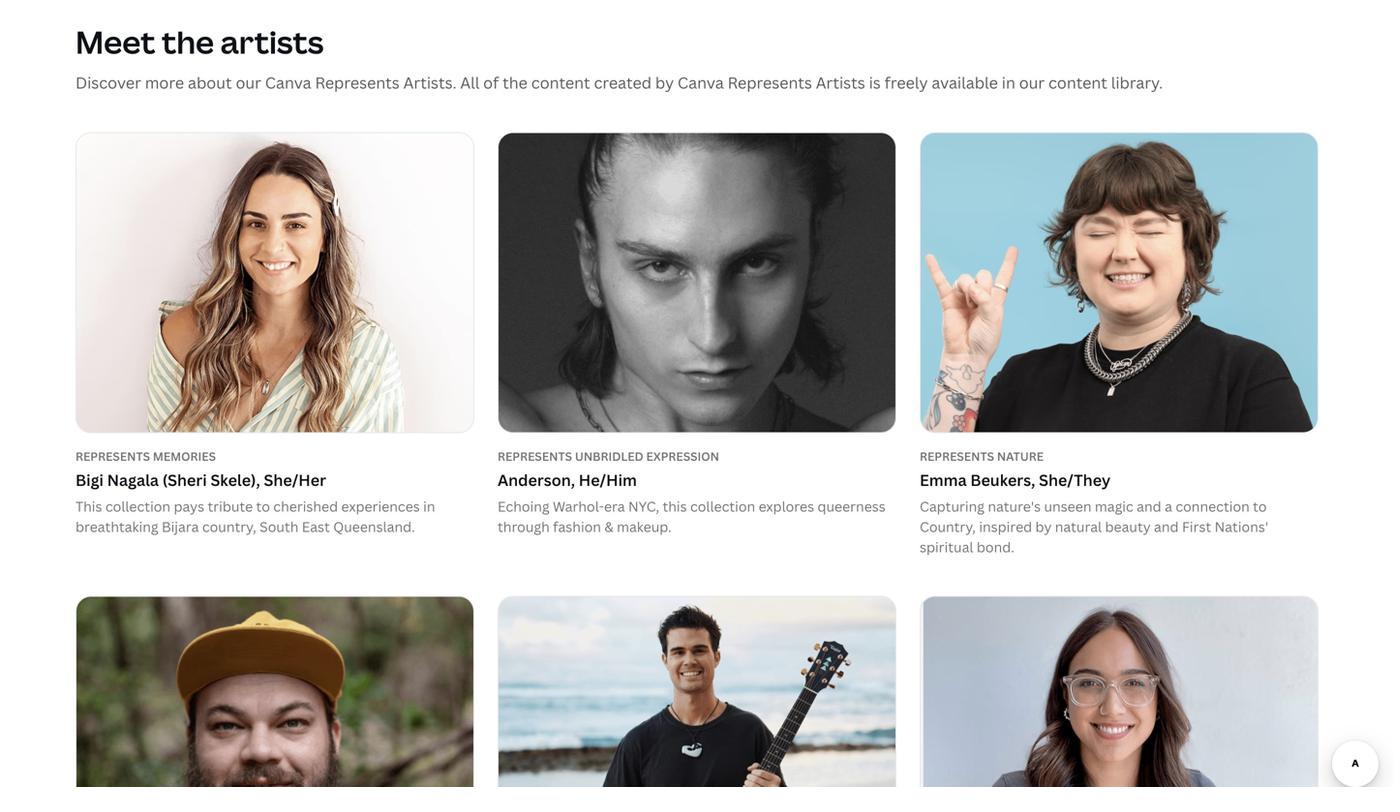 Task type: locate. For each thing, give the bounding box(es) containing it.
pays
[[174, 497, 204, 516]]

our right available
[[1019, 72, 1045, 93]]

canva down artists
[[265, 72, 311, 93]]

by down unseen
[[1035, 518, 1052, 536]]

0 horizontal spatial canva
[[265, 72, 311, 93]]

library.
[[1111, 72, 1163, 93]]

0 horizontal spatial to
[[256, 497, 270, 516]]

to
[[256, 497, 270, 516], [1253, 497, 1267, 516]]

by
[[655, 72, 674, 93], [1035, 518, 1052, 536]]

represents left 'artists.'
[[315, 72, 400, 93]]

content left library.
[[1049, 72, 1107, 93]]

echoing
[[498, 497, 550, 516]]

nyc,
[[628, 497, 659, 516]]

1 horizontal spatial in
[[1002, 72, 1015, 93]]

3 represents from the left
[[920, 448, 994, 464]]

represents up anderson,
[[498, 448, 572, 464]]

is
[[869, 72, 881, 93]]

she/her
[[264, 470, 326, 490]]

represents up emma
[[920, 448, 994, 464]]

1 represents from the left
[[76, 448, 150, 464]]

2 collection from the left
[[690, 497, 755, 516]]

nagala
[[107, 470, 159, 490]]

the up "about"
[[162, 21, 214, 63]]

memories
[[153, 448, 216, 464]]

content
[[531, 72, 590, 93], [1049, 72, 1107, 93]]

0 vertical spatial in
[[1002, 72, 1015, 93]]

this
[[76, 497, 102, 516]]

emma
[[920, 470, 967, 490]]

0 vertical spatial the
[[162, 21, 214, 63]]

1 canva from the left
[[265, 72, 311, 93]]

artists
[[816, 72, 865, 93]]

this collection pays tribute to cherished experiences in breathtaking bijara country, south east queensland.
[[76, 497, 435, 536]]

this
[[663, 497, 687, 516]]

and down a
[[1154, 518, 1179, 536]]

by inside capturing nature's unseen magic and a connection to country, inspired by natural beauty and first nations' spiritual bond.
[[1035, 518, 1052, 536]]

represents nature emma beukers, she/they
[[920, 448, 1111, 490]]

1 horizontal spatial content
[[1049, 72, 1107, 93]]

represents memories bigi nagala (sheri skele), she/her
[[76, 448, 326, 490]]

0 horizontal spatial our
[[236, 72, 261, 93]]

&
[[604, 518, 614, 536]]

1 horizontal spatial represents
[[498, 448, 572, 464]]

collection right the this
[[690, 497, 755, 516]]

warhol-
[[553, 497, 604, 516]]

explores
[[759, 497, 814, 516]]

meet the artists discover more about our canva represents artists. all of the content created by canva represents artists is freely available in our content library.
[[76, 21, 1163, 93]]

collection
[[105, 497, 170, 516], [690, 497, 755, 516]]

0 horizontal spatial content
[[531, 72, 590, 93]]

to up nations'
[[1253, 497, 1267, 516]]

in right experiences
[[423, 497, 435, 516]]

discover
[[76, 72, 141, 93]]

and
[[1137, 497, 1161, 516], [1154, 518, 1179, 536]]

represents inside represents nature emma beukers, she/they
[[920, 448, 994, 464]]

unseen
[[1044, 497, 1092, 516]]

about
[[188, 72, 232, 93]]

our right "about"
[[236, 72, 261, 93]]

queerness
[[818, 497, 886, 516]]

2 horizontal spatial represents
[[920, 448, 994, 464]]

capturing
[[920, 497, 985, 516]]

to up the south
[[256, 497, 270, 516]]

0 horizontal spatial collection
[[105, 497, 170, 516]]

1 horizontal spatial to
[[1253, 497, 1267, 516]]

1 to from the left
[[256, 497, 270, 516]]

bond.
[[977, 538, 1014, 556]]

(sheri
[[162, 470, 207, 490]]

represents left artists
[[728, 72, 812, 93]]

0 vertical spatial by
[[655, 72, 674, 93]]

1 horizontal spatial by
[[1035, 518, 1052, 536]]

beauty
[[1105, 518, 1151, 536]]

artists.
[[403, 72, 457, 93]]

2 to from the left
[[1253, 497, 1267, 516]]

represents
[[315, 72, 400, 93], [728, 72, 812, 93]]

fashion
[[553, 518, 601, 536]]

1 horizontal spatial the
[[503, 72, 528, 93]]

makeup.
[[617, 518, 671, 536]]

1 horizontal spatial our
[[1019, 72, 1045, 93]]

2 represents from the left
[[498, 448, 572, 464]]

breathtaking
[[76, 518, 158, 536]]

unbridled
[[575, 448, 644, 464]]

2 our from the left
[[1019, 72, 1045, 93]]

1 horizontal spatial represents
[[728, 72, 812, 93]]

0 vertical spatial and
[[1137, 497, 1161, 516]]

represents for anderson,
[[498, 448, 572, 464]]

the right of
[[503, 72, 528, 93]]

content left created
[[531, 72, 590, 93]]

canva
[[265, 72, 311, 93], [678, 72, 724, 93]]

0 horizontal spatial the
[[162, 21, 214, 63]]

represents inside represents unbridled expression anderson, he/him
[[498, 448, 572, 464]]

0 horizontal spatial in
[[423, 497, 435, 516]]

skele),
[[211, 470, 260, 490]]

0 horizontal spatial represents
[[315, 72, 400, 93]]

inspired
[[979, 518, 1032, 536]]

0 horizontal spatial represents
[[76, 448, 150, 464]]

represents
[[76, 448, 150, 464], [498, 448, 572, 464], [920, 448, 994, 464]]

the
[[162, 21, 214, 63], [503, 72, 528, 93]]

experiences
[[341, 497, 420, 516]]

country,
[[920, 518, 976, 536]]

connection
[[1176, 497, 1250, 516]]

capturing nature's unseen magic and a connection to country, inspired by natural beauty and first nations' spiritual bond.
[[920, 497, 1268, 556]]

our
[[236, 72, 261, 93], [1019, 72, 1045, 93]]

in inside meet the artists discover more about our canva represents artists. all of the content created by canva represents artists is freely available in our content library.
[[1002, 72, 1015, 93]]

and left a
[[1137, 497, 1161, 516]]

in
[[1002, 72, 1015, 93], [423, 497, 435, 516]]

she/they
[[1039, 470, 1111, 490]]

1 horizontal spatial canva
[[678, 72, 724, 93]]

he/him
[[579, 470, 637, 490]]

in right available
[[1002, 72, 1015, 93]]

represents inside represents memories bigi nagala (sheri skele), she/her
[[76, 448, 150, 464]]

represents up nagala
[[76, 448, 150, 464]]

represents for nagala
[[76, 448, 150, 464]]

artists
[[220, 21, 324, 63]]

2 canva from the left
[[678, 72, 724, 93]]

freely
[[885, 72, 928, 93]]

collection down nagala
[[105, 497, 170, 516]]

0 horizontal spatial by
[[655, 72, 674, 93]]

queensland.
[[333, 518, 415, 536]]

by right created
[[655, 72, 674, 93]]

1 horizontal spatial collection
[[690, 497, 755, 516]]

canva right created
[[678, 72, 724, 93]]

1 vertical spatial in
[[423, 497, 435, 516]]

in inside this collection pays tribute to cherished experiences in breathtaking bijara country, south east queensland.
[[423, 497, 435, 516]]

spiritual
[[920, 538, 973, 556]]

1 our from the left
[[236, 72, 261, 93]]

country,
[[202, 518, 256, 536]]

through
[[498, 518, 550, 536]]

1 vertical spatial by
[[1035, 518, 1052, 536]]

to inside capturing nature's unseen magic and a connection to country, inspired by natural beauty and first nations' spiritual bond.
[[1253, 497, 1267, 516]]

1 collection from the left
[[105, 497, 170, 516]]



Task type: describe. For each thing, give the bounding box(es) containing it.
anderson,
[[498, 470, 575, 490]]

cherished
[[273, 497, 338, 516]]

magic
[[1095, 497, 1133, 516]]

bijara
[[162, 518, 199, 536]]

nations'
[[1215, 518, 1268, 536]]

represents for beukers,
[[920, 448, 994, 464]]

of
[[483, 72, 499, 93]]

1 vertical spatial the
[[503, 72, 528, 93]]

2 content from the left
[[1049, 72, 1107, 93]]

east
[[302, 518, 330, 536]]

created
[[594, 72, 652, 93]]

echoing warhol-era nyc, this collection explores queerness through fashion & makeup.
[[498, 497, 886, 536]]

south
[[260, 518, 299, 536]]

all
[[460, 72, 480, 93]]

to inside this collection pays tribute to cherished experiences in breathtaking bijara country, south east queensland.
[[256, 497, 270, 516]]

1 content from the left
[[531, 72, 590, 93]]

2 represents from the left
[[728, 72, 812, 93]]

nature's
[[988, 497, 1041, 516]]

1 vertical spatial and
[[1154, 518, 1179, 536]]

represents unbridled expression anderson, he/him
[[498, 448, 719, 490]]

more
[[145, 72, 184, 93]]

1 represents from the left
[[315, 72, 400, 93]]

collection inside "echoing warhol-era nyc, this collection explores queerness through fashion & makeup."
[[690, 497, 755, 516]]

era
[[604, 497, 625, 516]]

a
[[1165, 497, 1172, 516]]

meet
[[76, 21, 155, 63]]

natural
[[1055, 518, 1102, 536]]

by inside meet the artists discover more about our canva represents artists. all of the content created by canva represents artists is freely available in our content library.
[[655, 72, 674, 93]]

expression
[[646, 448, 719, 464]]

collection inside this collection pays tribute to cherished experiences in breathtaking bijara country, south east queensland.
[[105, 497, 170, 516]]

bigi
[[76, 470, 103, 490]]

available
[[932, 72, 998, 93]]

first
[[1182, 518, 1211, 536]]

tribute
[[208, 497, 253, 516]]

nature
[[997, 448, 1044, 464]]

beukers,
[[970, 470, 1035, 490]]



Task type: vqa. For each thing, say whether or not it's contained in the screenshot.
through
yes



